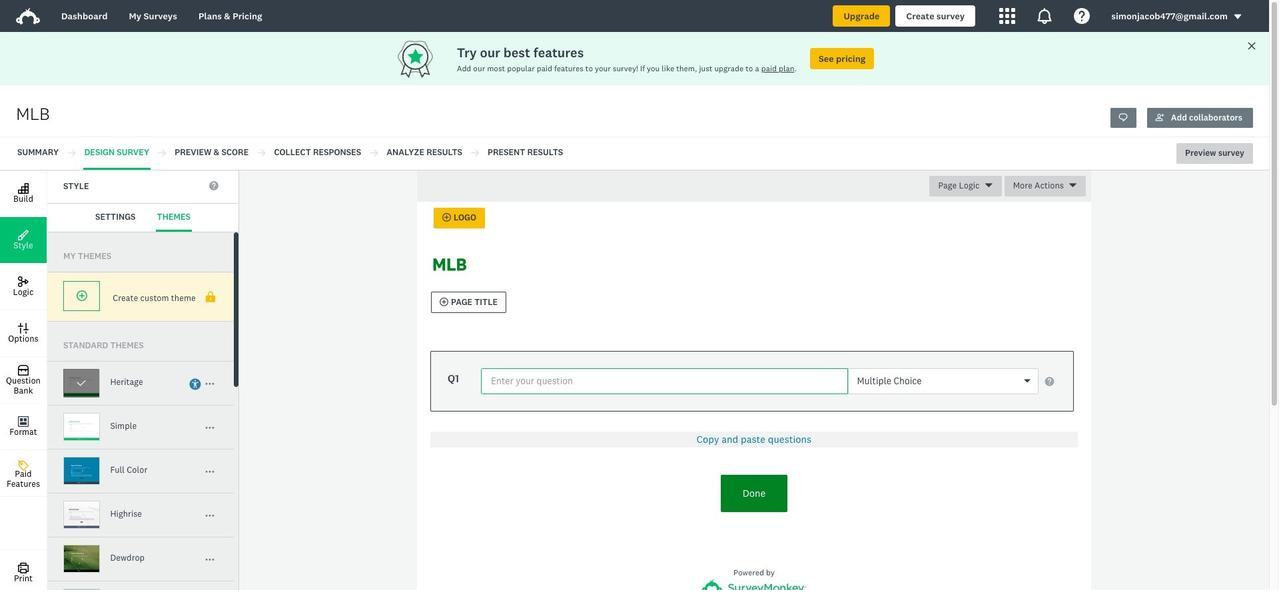 Task type: locate. For each thing, give the bounding box(es) containing it.
2 products icon image from the left
[[1037, 8, 1053, 24]]

surveymonkey logo image
[[16, 8, 40, 25]]

1 horizontal spatial products icon image
[[1037, 8, 1053, 24]]

help icon image
[[1075, 8, 1091, 24]]

surveymonkey image
[[702, 580, 807, 591]]

rewards image
[[395, 37, 457, 80]]

products icon image
[[1000, 8, 1016, 24], [1037, 8, 1053, 24]]

dropdown arrow image
[[1234, 12, 1243, 21]]

0 horizontal spatial products icon image
[[1000, 8, 1016, 24]]

1 products icon image from the left
[[1000, 8, 1016, 24]]



Task type: vqa. For each thing, say whether or not it's contained in the screenshot.
Surveymonkey image on the bottom
yes



